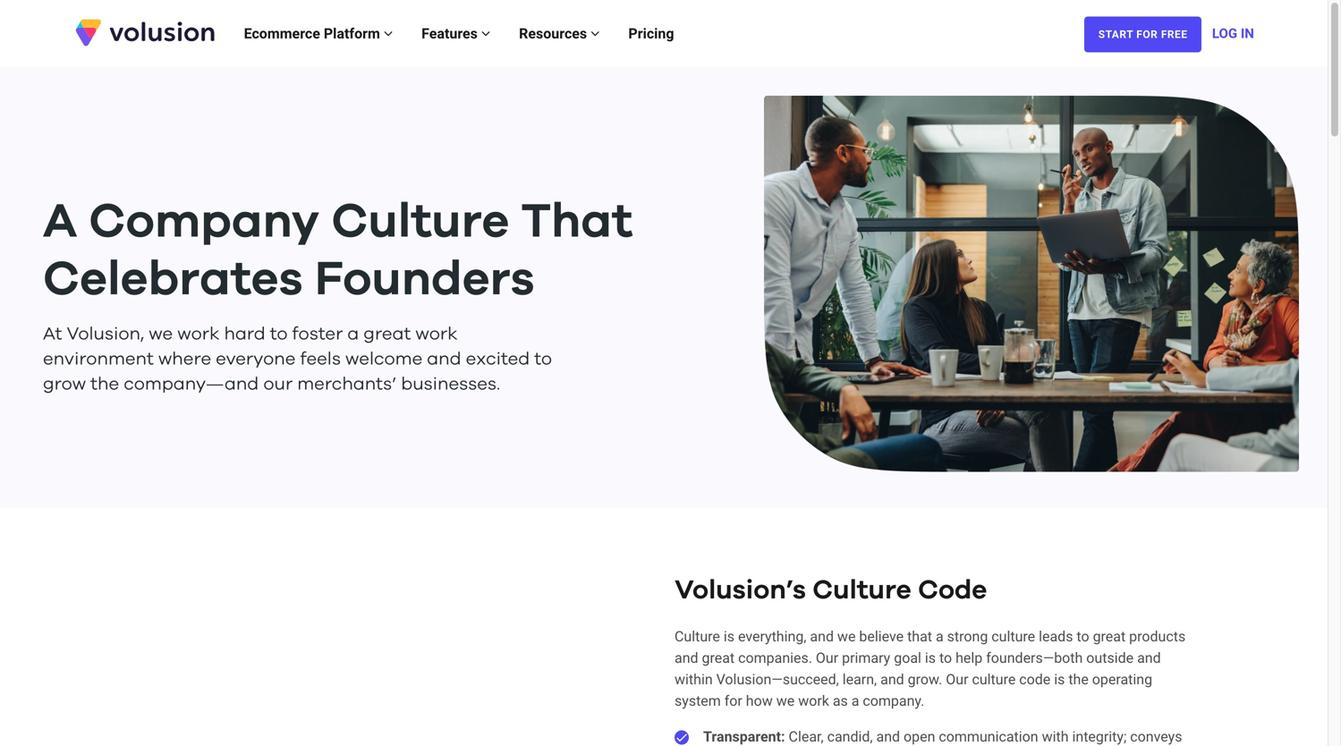 Task type: locate. For each thing, give the bounding box(es) containing it.
free
[[1161, 28, 1188, 41]]

open
[[904, 729, 935, 746]]

company—and
[[124, 375, 259, 393]]

work up where
[[177, 325, 220, 343]]

our left 'primary'
[[816, 650, 839, 667]]

a right that
[[936, 628, 944, 645]]

culture down help
[[972, 671, 1016, 688]]

our down help
[[946, 671, 969, 688]]

conveys
[[1130, 729, 1182, 746]]

0 vertical spatial is
[[724, 628, 735, 645]]

0 horizontal spatial we
[[149, 325, 173, 343]]

2 horizontal spatial we
[[837, 628, 856, 645]]

angle down image inside resources link
[[591, 26, 600, 41]]

for
[[1137, 28, 1158, 41]]

2 vertical spatial great
[[702, 650, 735, 667]]

hard
[[224, 325, 266, 343]]

1 horizontal spatial great
[[702, 650, 735, 667]]

log
[[1212, 26, 1238, 41]]

work left as
[[798, 693, 829, 710]]

angle down image left pricing link
[[591, 26, 600, 41]]

at
[[43, 325, 62, 343]]

0 vertical spatial a
[[348, 325, 359, 343]]

leads
[[1039, 628, 1073, 645]]

0 horizontal spatial a
[[348, 325, 359, 343]]

the inside culture is everything, and we believe that a strong culture leads to great products and great companies. our primary goal is to help founders—both outside and within volusion—succeed, learn, and grow. our culture code is the operating system for how we work as a company.
[[1069, 671, 1089, 688]]

0 vertical spatial the
[[91, 375, 119, 393]]

culture
[[331, 198, 509, 246], [813, 577, 912, 604], [675, 628, 720, 645]]

1 vertical spatial is
[[925, 650, 936, 667]]

culture is everything, and we believe that a strong culture leads to great products and great companies. our primary goal is to help founders—both outside and within volusion—succeed, learn, and grow. our culture code is the operating system for how we work as a company.
[[675, 628, 1186, 710]]

culture up founders
[[331, 198, 509, 246]]

great up welcome
[[364, 325, 411, 343]]

our
[[816, 650, 839, 667], [946, 671, 969, 688]]

we
[[149, 325, 173, 343], [837, 628, 856, 645], [776, 693, 795, 710]]

primary
[[842, 650, 891, 667]]

1 horizontal spatial is
[[925, 650, 936, 667]]

0 horizontal spatial great
[[364, 325, 411, 343]]

2 angle down image from the left
[[591, 26, 600, 41]]

a
[[348, 325, 359, 343], [936, 628, 944, 645], [852, 693, 859, 710]]

within
[[675, 671, 713, 688]]

0 vertical spatial culture
[[331, 198, 509, 246]]

angle down image
[[384, 26, 393, 41]]

the down outside
[[1069, 671, 1089, 688]]

1 horizontal spatial our
[[946, 671, 969, 688]]

0 vertical spatial we
[[149, 325, 173, 343]]

1 angle down image from the left
[[481, 26, 491, 41]]

1 horizontal spatial we
[[776, 693, 795, 710]]

help
[[956, 650, 983, 667]]

work inside culture is everything, and we believe that a strong culture leads to great products and great companies. our primary goal is to help founders—both outside and within volusion—succeed, learn, and grow. our culture code is the operating system for how we work as a company.
[[798, 693, 829, 710]]

0 horizontal spatial is
[[724, 628, 735, 645]]

to right leads at bottom right
[[1077, 628, 1090, 645]]

and down products
[[1137, 650, 1161, 667]]

angle down image for features
[[481, 26, 491, 41]]

we down volusion—succeed,
[[776, 693, 795, 710]]

0 horizontal spatial work
[[177, 325, 220, 343]]

a right as
[[852, 693, 859, 710]]

1 horizontal spatial angle down image
[[591, 26, 600, 41]]

great up outside
[[1093, 628, 1126, 645]]

grow
[[43, 375, 86, 393]]

1 horizontal spatial the
[[1069, 671, 1089, 688]]

culture up founders—both
[[992, 628, 1035, 645]]

0 horizontal spatial the
[[91, 375, 119, 393]]

culture up within
[[675, 628, 720, 645]]

1 vertical spatial great
[[1093, 628, 1126, 645]]

company.
[[863, 693, 925, 710]]

is right code
[[1054, 671, 1065, 688]]

code
[[918, 577, 987, 604]]

work
[[177, 325, 220, 343], [416, 325, 458, 343], [798, 693, 829, 710]]

a company culture that celebrates founders
[[43, 198, 633, 304]]

clear, candid, and open communication with integrity; conveys
[[703, 729, 1182, 746]]

operating
[[1092, 671, 1153, 688]]

start
[[1099, 28, 1134, 41]]

2 horizontal spatial culture
[[813, 577, 912, 604]]

founders
[[315, 256, 535, 304]]

to
[[270, 325, 288, 343], [534, 350, 552, 368], [1077, 628, 1090, 645], [940, 650, 952, 667]]

and inside at volusion, we work hard to foster a great work environment where everyone feels welcome and excited to grow the company—and our merchants' businesses.
[[427, 350, 461, 368]]

2 vertical spatial is
[[1054, 671, 1065, 688]]

is left everything,
[[724, 628, 735, 645]]

products
[[1129, 628, 1186, 645]]

start for free link
[[1085, 17, 1202, 52]]

features
[[422, 25, 481, 42]]

0 vertical spatial our
[[816, 650, 839, 667]]

a inside at volusion, we work hard to foster a great work environment where everyone feels welcome and excited to grow the company—and our merchants' businesses.
[[348, 325, 359, 343]]

and
[[427, 350, 461, 368], [810, 628, 834, 645], [675, 650, 698, 667], [1137, 650, 1161, 667], [881, 671, 904, 688], [876, 729, 900, 746]]

where
[[158, 350, 211, 368]]

angle down image inside features link
[[481, 26, 491, 41]]

0 horizontal spatial angle down image
[[481, 26, 491, 41]]

0 vertical spatial great
[[364, 325, 411, 343]]

1 horizontal spatial culture
[[675, 628, 720, 645]]

volusion—succeed,
[[716, 671, 839, 688]]

a for code
[[936, 628, 944, 645]]

0 horizontal spatial our
[[816, 650, 839, 667]]

company
[[89, 198, 320, 246]]

integrity;
[[1072, 729, 1127, 746]]

great
[[364, 325, 411, 343], [1093, 628, 1126, 645], [702, 650, 735, 667]]

a right foster
[[348, 325, 359, 343]]

2 vertical spatial a
[[852, 693, 859, 710]]

2 vertical spatial we
[[776, 693, 795, 710]]

and up businesses.
[[427, 350, 461, 368]]

founders—both
[[986, 650, 1083, 667]]

goal
[[894, 650, 922, 667]]

we up 'primary'
[[837, 628, 856, 645]]

angle down image
[[481, 26, 491, 41], [591, 26, 600, 41]]

to right hard in the left of the page
[[270, 325, 288, 343]]

great up within
[[702, 650, 735, 667]]

1 vertical spatial the
[[1069, 671, 1089, 688]]

to right excited
[[534, 350, 552, 368]]

is
[[724, 628, 735, 645], [925, 650, 936, 667], [1054, 671, 1065, 688]]

and down volusion's culture code
[[810, 628, 834, 645]]

everything,
[[738, 628, 807, 645]]

strong
[[947, 628, 988, 645]]

in
[[1241, 26, 1254, 41]]

done
[[675, 731, 689, 745]]

culture
[[992, 628, 1035, 645], [972, 671, 1016, 688]]

for
[[725, 693, 743, 710]]

outside
[[1087, 650, 1134, 667]]

is up grow.
[[925, 650, 936, 667]]

2 horizontal spatial work
[[798, 693, 829, 710]]

and up the company.
[[881, 671, 904, 688]]

excited
[[466, 350, 530, 368]]

0 horizontal spatial culture
[[331, 198, 509, 246]]

2 horizontal spatial a
[[936, 628, 944, 645]]

transparent:
[[703, 729, 789, 746]]

companies.
[[738, 650, 812, 667]]

1 vertical spatial a
[[936, 628, 944, 645]]

the inside at volusion, we work hard to foster a great work environment where everyone feels welcome and excited to grow the company—and our merchants' businesses.
[[91, 375, 119, 393]]

angle down image left resources
[[481, 26, 491, 41]]

volusion's culture code
[[675, 577, 987, 604]]

the
[[91, 375, 119, 393], [1069, 671, 1089, 688]]

2 vertical spatial culture
[[675, 628, 720, 645]]

environment
[[43, 350, 154, 368]]

start for free
[[1099, 28, 1188, 41]]

ecommerce
[[244, 25, 320, 42]]

culture up believe
[[813, 577, 912, 604]]

the down environment
[[91, 375, 119, 393]]

that
[[521, 198, 633, 246]]

we up where
[[149, 325, 173, 343]]

and left open
[[876, 729, 900, 746]]

work up businesses.
[[416, 325, 458, 343]]



Task type: vqa. For each thing, say whether or not it's contained in the screenshot.
The Clear, on the right bottom
yes



Task type: describe. For each thing, give the bounding box(es) containing it.
1 horizontal spatial a
[[852, 693, 859, 710]]

believe
[[859, 628, 904, 645]]

that
[[907, 628, 932, 645]]

code
[[1019, 671, 1051, 688]]

1 vertical spatial our
[[946, 671, 969, 688]]

and up within
[[675, 650, 698, 667]]

candid,
[[827, 729, 873, 746]]

system
[[675, 693, 721, 710]]

everyone
[[216, 350, 296, 368]]

a
[[43, 198, 77, 246]]

welcome
[[345, 350, 423, 368]]

log in
[[1212, 26, 1254, 41]]

2 horizontal spatial is
[[1054, 671, 1065, 688]]

pricing link
[[614, 7, 689, 60]]

resources link
[[505, 7, 614, 60]]

features link
[[407, 7, 505, 60]]

culture inside culture is everything, and we believe that a strong culture leads to great products and great companies. our primary goal is to help founders—both outside and within volusion—succeed, learn, and grow. our culture code is the operating system for how we work as a company.
[[675, 628, 720, 645]]

to left help
[[940, 650, 952, 667]]

merchants'
[[297, 375, 397, 393]]

culture inside a company culture that celebrates founders
[[331, 198, 509, 246]]

great inside at volusion, we work hard to foster a great work environment where everyone feels welcome and excited to grow the company—and our merchants' businesses.
[[364, 325, 411, 343]]

log in link
[[1212, 7, 1254, 60]]

ecommerce platform link
[[230, 7, 407, 60]]

learn,
[[843, 671, 877, 688]]

1 vertical spatial culture
[[813, 577, 912, 604]]

1 vertical spatial we
[[837, 628, 856, 645]]

our
[[263, 375, 293, 393]]

volusion's
[[675, 577, 806, 604]]

we inside at volusion, we work hard to foster a great work environment where everyone feels welcome and excited to grow the company—and our merchants' businesses.
[[149, 325, 173, 343]]

2 horizontal spatial great
[[1093, 628, 1126, 645]]

ecommerce platform
[[244, 25, 384, 42]]

1 vertical spatial culture
[[972, 671, 1016, 688]]

foster
[[292, 325, 343, 343]]

grow.
[[908, 671, 942, 688]]

1 horizontal spatial work
[[416, 325, 458, 343]]

businesses.
[[401, 375, 500, 393]]

with
[[1042, 729, 1069, 746]]

feels
[[300, 350, 341, 368]]

how
[[746, 693, 773, 710]]

platform
[[324, 25, 380, 42]]

and inside clear, candid, and open communication with integrity; conveys
[[876, 729, 900, 746]]

communication
[[939, 729, 1039, 746]]

clear,
[[789, 729, 824, 746]]

volusion culture image
[[764, 96, 1299, 472]]

pricing
[[629, 25, 674, 42]]

a for culture
[[348, 325, 359, 343]]

as
[[833, 693, 848, 710]]

0 vertical spatial culture
[[992, 628, 1035, 645]]

angle down image for resources
[[591, 26, 600, 41]]

volusion logo image
[[74, 17, 217, 48]]

celebrates
[[43, 256, 303, 304]]

at volusion, we work hard to foster a great work environment where everyone feels welcome and excited to grow the company—and our merchants' businesses.
[[43, 325, 552, 393]]

resources
[[519, 25, 591, 42]]

volusion,
[[67, 325, 144, 343]]



